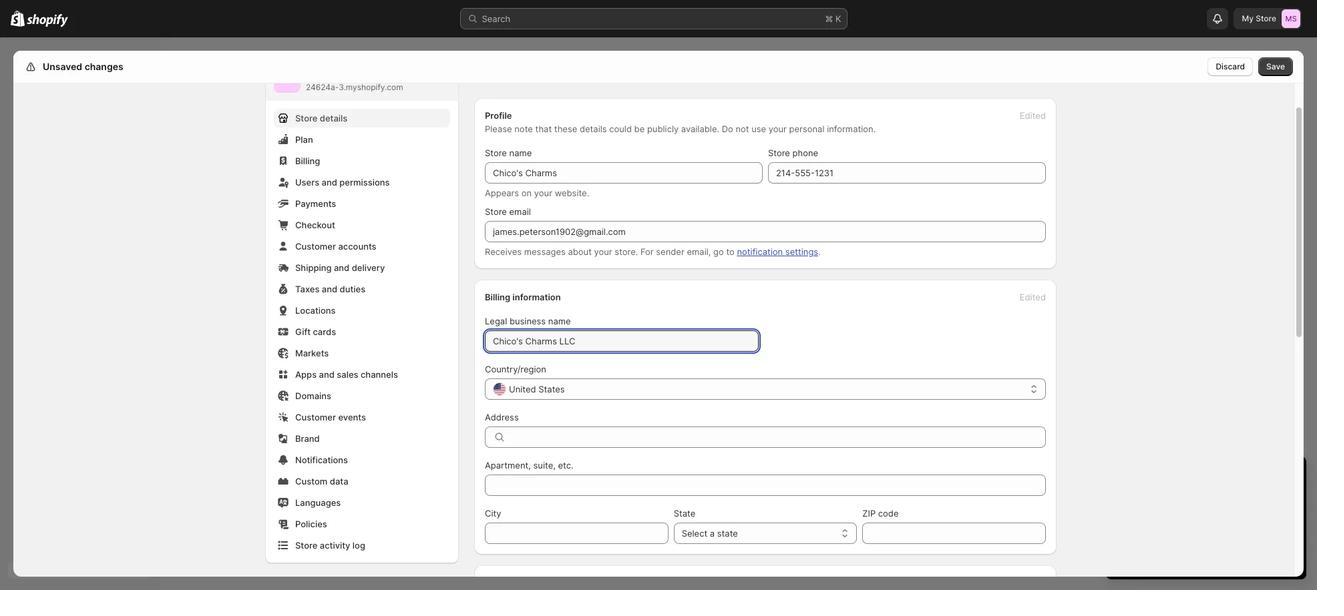 Task type: locate. For each thing, give the bounding box(es) containing it.
apps and sales channels link
[[274, 365, 450, 384]]

name right business on the left bottom of the page
[[548, 316, 571, 327]]

united states image
[[492, 383, 508, 395]]

2 customer from the top
[[295, 412, 336, 423]]

languages
[[295, 498, 341, 508]]

and for duties
[[322, 284, 337, 295]]

⌘ k
[[825, 13, 841, 24]]

apartment, suite, etc.
[[485, 460, 573, 471]]

my store image
[[1282, 9, 1301, 28], [274, 66, 301, 93]]

and right users
[[322, 177, 337, 188]]

ms button
[[274, 66, 301, 93]]

shopify image
[[11, 11, 25, 27], [27, 14, 68, 27]]

please note that these details could be publicly available. do not use your personal information.
[[485, 124, 876, 134]]

City text field
[[485, 523, 668, 544]]

store down "please"
[[485, 148, 507, 158]]

plan
[[295, 134, 313, 145]]

billing up users
[[295, 156, 320, 166]]

0 vertical spatial billing
[[295, 156, 320, 166]]

about
[[568, 246, 592, 257]]

and right the apps
[[319, 369, 335, 380]]

publicly
[[647, 124, 679, 134]]

1 horizontal spatial name
[[548, 316, 571, 327]]

payments
[[295, 198, 336, 209]]

channels
[[361, 369, 398, 380]]

events
[[338, 412, 366, 423]]

etc.
[[558, 460, 573, 471]]

city
[[485, 508, 501, 519]]

your right on
[[534, 188, 552, 198]]

checkout link
[[274, 216, 450, 234]]

go
[[713, 246, 724, 257]]

and down customer accounts
[[334, 263, 350, 273]]

discard
[[1216, 61, 1245, 71]]

store for store phone
[[768, 148, 790, 158]]

policies
[[295, 519, 327, 530]]

customer down checkout
[[295, 241, 336, 252]]

store.
[[615, 246, 638, 257]]

locations
[[295, 305, 336, 316]]

languages link
[[274, 494, 450, 512]]

billing inside the shop settings menu element
[[295, 156, 320, 166]]

billing information
[[485, 292, 561, 303]]

gift cards link
[[274, 323, 450, 341]]

save
[[1266, 61, 1285, 71]]

0 horizontal spatial details
[[320, 113, 347, 124]]

store for store email
[[485, 206, 507, 217]]

store left phone
[[768, 148, 790, 158]]

shop settings menu element
[[266, 58, 458, 563]]

Store name text field
[[485, 162, 763, 184]]

name down note
[[509, 148, 532, 158]]

Address text field
[[512, 427, 1046, 448]]

store down appears
[[485, 206, 507, 217]]

store activity log
[[295, 540, 365, 551]]

and
[[322, 177, 337, 188], [334, 263, 350, 273], [322, 284, 337, 295], [319, 369, 335, 380]]

brand
[[295, 434, 320, 444]]

dialog
[[1309, 51, 1317, 577]]

store up the plan
[[295, 113, 318, 124]]

customer down domains
[[295, 412, 336, 423]]

messages
[[524, 246, 566, 257]]

note
[[514, 124, 533, 134]]

taxes and duties link
[[274, 280, 450, 299]]

accounts
[[338, 241, 376, 252]]

0 horizontal spatial my store image
[[274, 66, 301, 93]]

a
[[710, 528, 715, 539]]

and inside 'link'
[[322, 177, 337, 188]]

0 vertical spatial your
[[769, 124, 787, 134]]

my store image right my store
[[1282, 9, 1301, 28]]

suite,
[[533, 460, 556, 471]]

2 horizontal spatial your
[[769, 124, 787, 134]]

your
[[769, 124, 787, 134], [534, 188, 552, 198], [594, 246, 612, 257]]

details
[[320, 113, 347, 124], [580, 124, 607, 134]]

0 vertical spatial my store image
[[1282, 9, 1301, 28]]

brand link
[[274, 429, 450, 448]]

that
[[535, 124, 552, 134]]

1 horizontal spatial my store image
[[1282, 9, 1301, 28]]

states
[[539, 384, 565, 395]]

cards
[[313, 327, 336, 337]]

0 horizontal spatial billing
[[295, 156, 320, 166]]

apartment,
[[485, 460, 531, 471]]

customer
[[295, 241, 336, 252], [295, 412, 336, 423]]

taxes and duties
[[295, 284, 365, 295]]

1 customer from the top
[[295, 241, 336, 252]]

1 horizontal spatial shopify image
[[27, 14, 68, 27]]

billing
[[295, 156, 320, 166], [485, 292, 510, 303]]

on
[[522, 188, 532, 198]]

store for store activity log
[[295, 540, 318, 551]]

settings dialog
[[13, 37, 1304, 590]]

0 vertical spatial customer
[[295, 241, 336, 252]]

unsaved changes
[[43, 61, 123, 72]]

1 vertical spatial your
[[534, 188, 552, 198]]

my store image left 24624a- on the top of the page
[[274, 66, 301, 93]]

1 vertical spatial my store image
[[274, 66, 301, 93]]

your right use
[[769, 124, 787, 134]]

store right my
[[1256, 13, 1276, 23]]

and right the taxes
[[322, 284, 337, 295]]

Store phone text field
[[768, 162, 1046, 184]]

these
[[554, 124, 577, 134]]

shipping
[[295, 263, 332, 273]]

email
[[509, 206, 531, 217]]

details down 24624a- on the top of the page
[[320, 113, 347, 124]]

delivery
[[352, 263, 385, 273]]

address
[[485, 412, 519, 423]]

your left store.
[[594, 246, 612, 257]]

store down policies
[[295, 540, 318, 551]]

1 horizontal spatial billing
[[485, 292, 510, 303]]

settings
[[785, 246, 818, 257]]

billing up legal
[[485, 292, 510, 303]]

2 vertical spatial your
[[594, 246, 612, 257]]

name
[[509, 148, 532, 158], [548, 316, 571, 327]]

details left could
[[580, 124, 607, 134]]

appears on your website.
[[485, 188, 589, 198]]

customer events
[[295, 412, 366, 423]]

1 vertical spatial customer
[[295, 412, 336, 423]]

information
[[513, 292, 561, 303]]

0 horizontal spatial name
[[509, 148, 532, 158]]

users
[[295, 177, 319, 188]]

state
[[717, 528, 738, 539]]

email,
[[687, 246, 711, 257]]

1 vertical spatial billing
[[485, 292, 510, 303]]

and for sales
[[319, 369, 335, 380]]

for
[[641, 246, 654, 257]]

k
[[836, 13, 841, 24]]

users and permissions link
[[274, 173, 450, 192]]



Task type: vqa. For each thing, say whether or not it's contained in the screenshot.
the 'Customer events' Link
yes



Task type: describe. For each thing, give the bounding box(es) containing it.
1 horizontal spatial details
[[580, 124, 607, 134]]

duties
[[340, 284, 365, 295]]

policies link
[[274, 515, 450, 534]]

domains link
[[274, 387, 450, 405]]

united states
[[509, 384, 565, 395]]

not
[[736, 124, 749, 134]]

please
[[485, 124, 512, 134]]

save button
[[1258, 57, 1293, 76]]

available.
[[681, 124, 719, 134]]

could
[[609, 124, 632, 134]]

log
[[353, 540, 365, 551]]

Store email text field
[[485, 221, 1046, 242]]

24624a-
[[306, 82, 339, 92]]

united
[[509, 384, 536, 395]]

legal
[[485, 316, 507, 327]]

your trial just started element
[[1106, 492, 1307, 580]]

unsaved
[[43, 61, 82, 72]]

custom data
[[295, 476, 348, 487]]

shipping and delivery
[[295, 263, 385, 273]]

customer for customer accounts
[[295, 241, 336, 252]]

my store image inside the shop settings menu element
[[274, 66, 301, 93]]

use
[[752, 124, 766, 134]]

receives messages about your store. for sender email, go to notification settings .
[[485, 246, 821, 257]]

information.
[[827, 124, 876, 134]]

customer accounts link
[[274, 237, 450, 256]]

and for delivery
[[334, 263, 350, 273]]

permissions
[[340, 177, 390, 188]]

country/region
[[485, 364, 546, 375]]

website.
[[555, 188, 589, 198]]

select a state
[[682, 528, 738, 539]]

sender
[[656, 246, 685, 257]]

store activity log link
[[274, 536, 450, 555]]

store for store details
[[295, 113, 318, 124]]

0 horizontal spatial your
[[534, 188, 552, 198]]

0 vertical spatial name
[[509, 148, 532, 158]]

notification settings link
[[737, 246, 818, 257]]

changes
[[85, 61, 123, 72]]

markets
[[295, 348, 329, 359]]

store email
[[485, 206, 531, 217]]

store for store name
[[485, 148, 507, 158]]

code
[[878, 508, 899, 519]]

Legal business name text field
[[485, 331, 759, 352]]

settings
[[40, 61, 78, 72]]

personal
[[789, 124, 825, 134]]

activity
[[320, 540, 350, 551]]

notifications link
[[274, 451, 450, 470]]

locations link
[[274, 301, 450, 320]]

and for permissions
[[322, 177, 337, 188]]

billing for billing
[[295, 156, 320, 166]]

data
[[330, 476, 348, 487]]

store name
[[485, 148, 532, 158]]

1 horizontal spatial your
[[594, 246, 612, 257]]

discard button
[[1208, 57, 1253, 76]]

gift
[[295, 327, 311, 337]]

0 horizontal spatial shopify image
[[11, 11, 25, 27]]

to
[[726, 246, 735, 257]]

receives
[[485, 246, 522, 257]]

plan link
[[274, 130, 450, 149]]

store phone
[[768, 148, 818, 158]]

customer accounts
[[295, 241, 376, 252]]

business
[[510, 316, 546, 327]]

payments link
[[274, 194, 450, 213]]

1 vertical spatial name
[[548, 316, 571, 327]]

my store
[[1242, 13, 1276, 23]]

my
[[1242, 13, 1254, 23]]

domains
[[295, 391, 331, 401]]

store details link
[[274, 109, 450, 128]]

apps and sales channels
[[295, 369, 398, 380]]

checkout
[[295, 220, 335, 230]]

state
[[674, 508, 696, 519]]

be
[[634, 124, 645, 134]]

details inside the shop settings menu element
[[320, 113, 347, 124]]

⌘
[[825, 13, 833, 24]]

ZIP code text field
[[863, 523, 1046, 544]]

custom data link
[[274, 472, 450, 491]]

custom
[[295, 476, 328, 487]]

sales
[[337, 369, 358, 380]]

billing link
[[274, 152, 450, 170]]

customer for customer events
[[295, 412, 336, 423]]

.
[[818, 246, 821, 257]]

notifications
[[295, 455, 348, 466]]

users and permissions
[[295, 177, 390, 188]]

select
[[682, 528, 707, 539]]

do
[[722, 124, 733, 134]]

zip
[[863, 508, 876, 519]]

gift cards
[[295, 327, 336, 337]]

zip code
[[863, 508, 899, 519]]

notification
[[737, 246, 783, 257]]

Apartment, suite, etc. text field
[[485, 475, 1046, 496]]

3.myshopify.com
[[339, 82, 403, 92]]

billing for billing information
[[485, 292, 510, 303]]

apps
[[295, 369, 317, 380]]

search
[[482, 13, 510, 24]]



